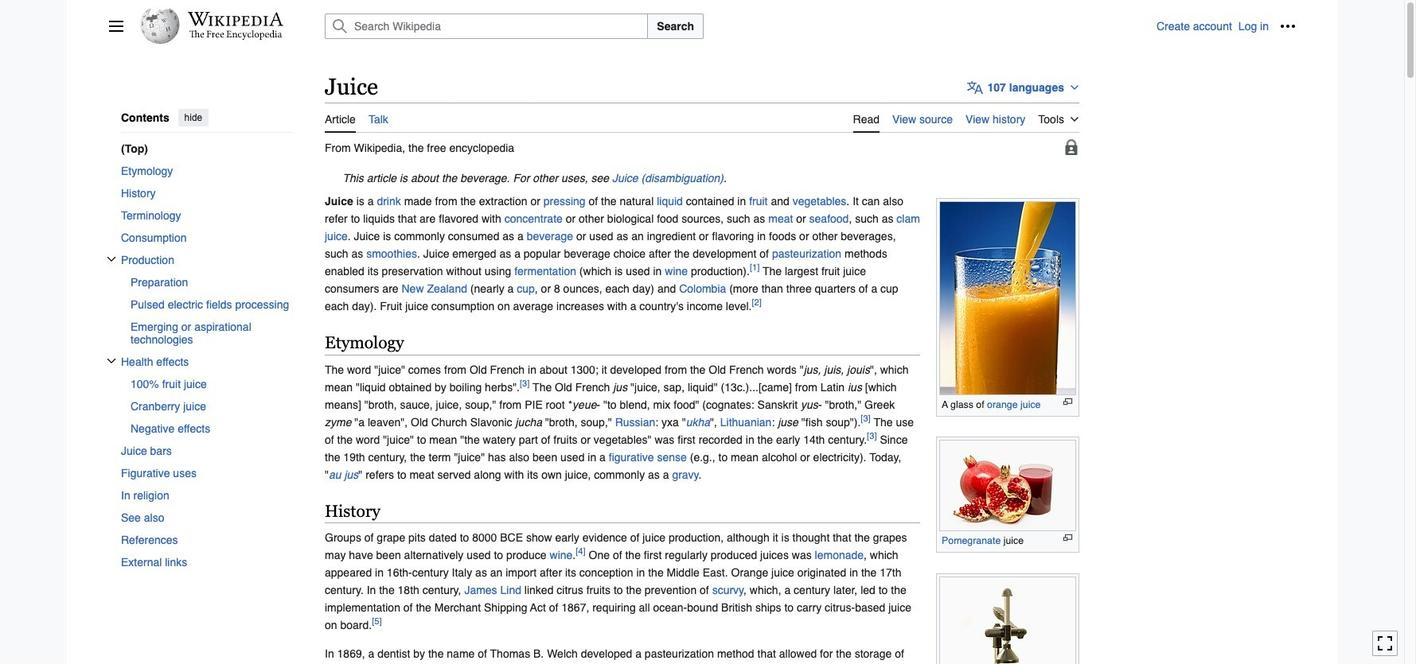 Task type: locate. For each thing, give the bounding box(es) containing it.
0 vertical spatial x small image
[[107, 254, 116, 264]]

1 vertical spatial x small image
[[107, 356, 116, 366]]

menu image
[[108, 18, 124, 34]]

None search field
[[306, 14, 1157, 39]]

x small image
[[107, 254, 116, 264], [107, 356, 116, 366]]

main content
[[318, 72, 1296, 665]]

note
[[325, 169, 1079, 187]]

1 x small image from the top
[[107, 254, 116, 264]]

Search Wikipedia search field
[[325, 14, 648, 39]]



Task type: describe. For each thing, give the bounding box(es) containing it.
2 x small image from the top
[[107, 356, 116, 366]]

the free encyclopedia image
[[189, 30, 282, 41]]

fullscreen image
[[1377, 636, 1393, 652]]

wikipedia image
[[188, 12, 283, 26]]

language progressive image
[[967, 79, 983, 95]]

log in and more options image
[[1280, 18, 1296, 34]]

personal tools navigation
[[1157, 14, 1301, 39]]

page semi-protected image
[[1063, 139, 1079, 155]]



Task type: vqa. For each thing, say whether or not it's contained in the screenshot.
'in' in the interested in contributing. It covers all the basics, and each tutorial takes only a few minutes, so you can become a proficient
no



